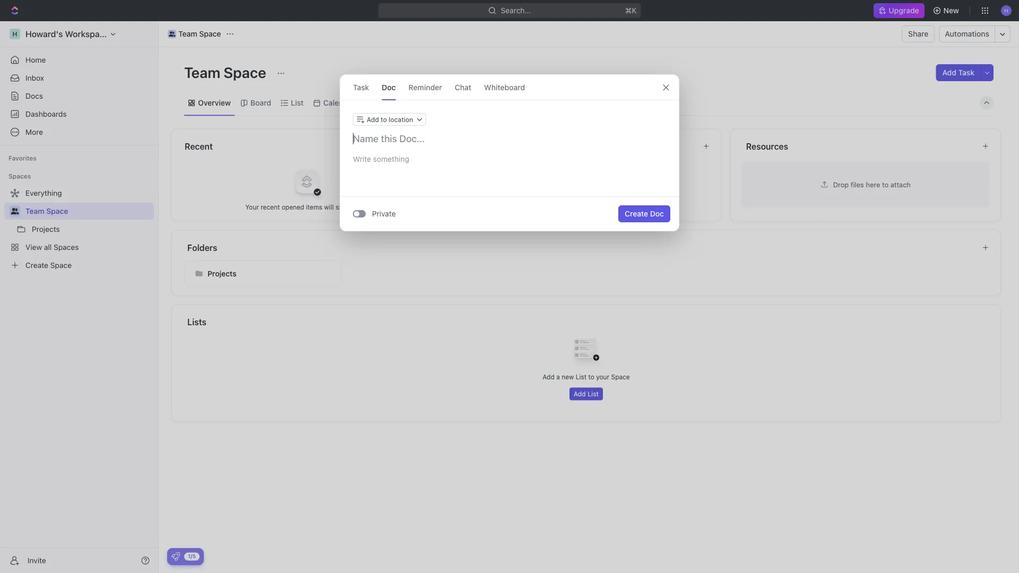 Task type: describe. For each thing, give the bounding box(es) containing it.
spaces
[[8, 172, 31, 180]]

sidebar navigation
[[0, 21, 159, 573]]

new
[[943, 6, 959, 15]]

lists button
[[187, 316, 988, 328]]

task inside button
[[958, 68, 974, 77]]

automations
[[945, 29, 989, 38]]

you
[[520, 203, 531, 211]]

create doc
[[625, 209, 664, 218]]

location
[[389, 116, 413, 123]]

add to location button
[[353, 113, 426, 126]]

user group image
[[11, 208, 19, 214]]

0 vertical spatial team
[[178, 29, 197, 38]]

list inside "list" link
[[291, 98, 304, 107]]

your recent opened items will show here.
[[245, 203, 368, 211]]

add a new list to your space
[[543, 373, 630, 381]]

add task button
[[936, 64, 981, 81]]

0 horizontal spatial doc
[[382, 83, 396, 92]]

reminder button
[[408, 75, 442, 100]]

chat button
[[455, 75, 471, 100]]

team space inside tree
[[25, 207, 68, 215]]

here.
[[353, 203, 368, 211]]

add task
[[942, 68, 974, 77]]

new button
[[929, 2, 965, 19]]

docs inside "sidebar" navigation
[[25, 92, 43, 100]]

doc button
[[382, 75, 396, 100]]

recent
[[185, 141, 213, 151]]

share button
[[902, 25, 935, 42]]

onboarding checklist button image
[[171, 553, 180, 561]]

this
[[614, 203, 625, 211]]

share
[[908, 29, 929, 38]]

gantt
[[374, 98, 394, 107]]

task button
[[353, 75, 369, 100]]

dashboards
[[25, 110, 67, 118]]

your
[[596, 373, 609, 381]]

no most used docs image
[[565, 160, 607, 203]]

1 vertical spatial docs
[[589, 203, 605, 211]]

add list
[[574, 390, 599, 398]]

home link
[[4, 51, 154, 68]]

any
[[577, 203, 588, 211]]

calendar link
[[321, 96, 355, 110]]

table
[[414, 98, 432, 107]]

show
[[336, 203, 351, 211]]

to left your at the bottom right
[[588, 373, 594, 381]]

upgrade
[[889, 6, 919, 15]]

docs link
[[4, 88, 154, 105]]

calendar
[[323, 98, 355, 107]]

add for add list
[[574, 390, 586, 398]]

inbox link
[[4, 70, 154, 87]]

haven't
[[533, 203, 555, 211]]

list link
[[289, 96, 304, 110]]

invite
[[28, 556, 46, 565]]

files
[[851, 180, 864, 188]]

team space tree
[[4, 185, 154, 274]]

folders
[[187, 243, 217, 253]]

folders button
[[187, 241, 973, 254]]

add to location button
[[353, 113, 426, 126]]



Task type: vqa. For each thing, say whether or not it's contained in the screenshot.
Create Space link
no



Task type: locate. For each thing, give the bounding box(es) containing it.
team right user group icon
[[178, 29, 197, 38]]

team up overview link
[[184, 63, 220, 81]]

overview
[[198, 98, 231, 107]]

team space link
[[165, 28, 224, 40], [25, 203, 152, 220]]

0 vertical spatial docs
[[25, 92, 43, 100]]

to down the gantt link
[[381, 116, 387, 123]]

⌘k
[[625, 6, 637, 15]]

0 vertical spatial team space link
[[165, 28, 224, 40]]

resources
[[746, 141, 788, 151]]

home
[[25, 55, 46, 64]]

add down add a new list to your space
[[574, 390, 586, 398]]

add down the gantt link
[[367, 116, 379, 123]]

items
[[306, 203, 322, 211]]

1 vertical spatial team space
[[184, 63, 269, 81]]

0 vertical spatial task
[[958, 68, 974, 77]]

overview link
[[196, 96, 231, 110]]

add for add task
[[942, 68, 956, 77]]

new
[[562, 373, 574, 381]]

team right user group image
[[25, 207, 44, 215]]

docs
[[25, 92, 43, 100], [589, 203, 605, 211]]

chat
[[455, 83, 471, 92]]

0 horizontal spatial team space link
[[25, 203, 152, 220]]

projects button
[[185, 260, 342, 287]]

team space link inside tree
[[25, 203, 152, 220]]

docs right any
[[589, 203, 605, 211]]

to right here
[[882, 180, 889, 188]]

onboarding checklist button element
[[171, 553, 180, 561]]

team space right user group icon
[[178, 29, 221, 38]]

opened
[[282, 203, 304, 211]]

recent
[[261, 203, 280, 211]]

to left this
[[606, 203, 613, 211]]

location.
[[627, 203, 653, 211]]

2 vertical spatial list
[[588, 390, 599, 398]]

space right user group image
[[46, 207, 68, 215]]

1 horizontal spatial list
[[576, 373, 587, 381]]

task down automations button
[[958, 68, 974, 77]]

space right your at the bottom right
[[611, 373, 630, 381]]

list inside add list button
[[588, 390, 599, 398]]

dashboards link
[[4, 106, 154, 123]]

2 vertical spatial team
[[25, 207, 44, 215]]

create
[[625, 209, 648, 218]]

drop
[[833, 180, 849, 188]]

doc inside button
[[650, 209, 664, 218]]

whiteboard
[[484, 83, 525, 92]]

space inside tree
[[46, 207, 68, 215]]

1 horizontal spatial task
[[958, 68, 974, 77]]

private
[[372, 209, 396, 218]]

space right user group icon
[[199, 29, 221, 38]]

0 horizontal spatial task
[[353, 83, 369, 92]]

you haven't added any docs to this location.
[[520, 203, 653, 211]]

reminder
[[408, 83, 442, 92]]

0 horizontal spatial list
[[291, 98, 304, 107]]

add list button
[[569, 388, 603, 400]]

Name this Doc... field
[[340, 132, 679, 145]]

0 vertical spatial doc
[[382, 83, 396, 92]]

space up board link
[[224, 63, 266, 81]]

doc right create
[[650, 209, 664, 218]]

0 vertical spatial team space
[[178, 29, 221, 38]]

1 vertical spatial team
[[184, 63, 220, 81]]

2 vertical spatial team space
[[25, 207, 68, 215]]

task up calendar
[[353, 83, 369, 92]]

add inside button
[[367, 116, 379, 123]]

a
[[556, 373, 560, 381]]

to inside button
[[381, 116, 387, 123]]

team space up overview
[[184, 63, 269, 81]]

0 vertical spatial list
[[291, 98, 304, 107]]

will
[[324, 203, 334, 211]]

lists
[[187, 317, 206, 327]]

add
[[942, 68, 956, 77], [367, 116, 379, 123], [543, 373, 555, 381], [574, 390, 586, 398]]

attach
[[890, 180, 911, 188]]

team inside tree
[[25, 207, 44, 215]]

projects
[[208, 269, 236, 278]]

1 vertical spatial doc
[[650, 209, 664, 218]]

upgrade link
[[874, 3, 924, 18]]

doc up gantt
[[382, 83, 396, 92]]

user group image
[[169, 31, 175, 37]]

team space
[[178, 29, 221, 38], [184, 63, 269, 81], [25, 207, 68, 215]]

add left a
[[543, 373, 555, 381]]

task
[[958, 68, 974, 77], [353, 83, 369, 92]]

team space right user group image
[[25, 207, 68, 215]]

no lists icon. image
[[565, 330, 607, 373]]

here
[[866, 180, 880, 188]]

team
[[178, 29, 197, 38], [184, 63, 220, 81], [25, 207, 44, 215]]

space
[[199, 29, 221, 38], [224, 63, 266, 81], [46, 207, 68, 215], [611, 373, 630, 381]]

add to location
[[367, 116, 413, 123]]

gantt link
[[372, 96, 394, 110]]

board
[[250, 98, 271, 107]]

table link
[[411, 96, 432, 110]]

task inside dialog
[[353, 83, 369, 92]]

doc
[[382, 83, 396, 92], [650, 209, 664, 218]]

0 horizontal spatial docs
[[25, 92, 43, 100]]

1 horizontal spatial doc
[[650, 209, 664, 218]]

add for add to location
[[367, 116, 379, 123]]

2 horizontal spatial list
[[588, 390, 599, 398]]

inbox
[[25, 74, 44, 82]]

board link
[[248, 96, 271, 110]]

automations button
[[940, 26, 995, 42]]

1 vertical spatial list
[[576, 373, 587, 381]]

added
[[556, 203, 575, 211]]

add down automations button
[[942, 68, 956, 77]]

your
[[245, 203, 259, 211]]

favorites
[[8, 154, 36, 162]]

docs down inbox
[[25, 92, 43, 100]]

resources button
[[746, 140, 973, 153]]

1 horizontal spatial team space link
[[165, 28, 224, 40]]

create doc button
[[618, 205, 670, 222]]

drop files here to attach
[[833, 180, 911, 188]]

list right the new
[[576, 373, 587, 381]]

no recent items image
[[286, 160, 328, 203]]

1 vertical spatial task
[[353, 83, 369, 92]]

dialog containing task
[[340, 74, 679, 231]]

to
[[381, 116, 387, 123], [882, 180, 889, 188], [606, 203, 613, 211], [588, 373, 594, 381]]

add for add a new list to your space
[[543, 373, 555, 381]]

1 vertical spatial team space link
[[25, 203, 152, 220]]

search...
[[501, 6, 531, 15]]

whiteboard button
[[484, 75, 525, 100]]

list down add a new list to your space
[[588, 390, 599, 398]]

1/5
[[188, 553, 196, 559]]

1 horizontal spatial docs
[[589, 203, 605, 211]]

dialog
[[340, 74, 679, 231]]

list right board
[[291, 98, 304, 107]]

favorites button
[[4, 152, 41, 165]]

list
[[291, 98, 304, 107], [576, 373, 587, 381], [588, 390, 599, 398]]



